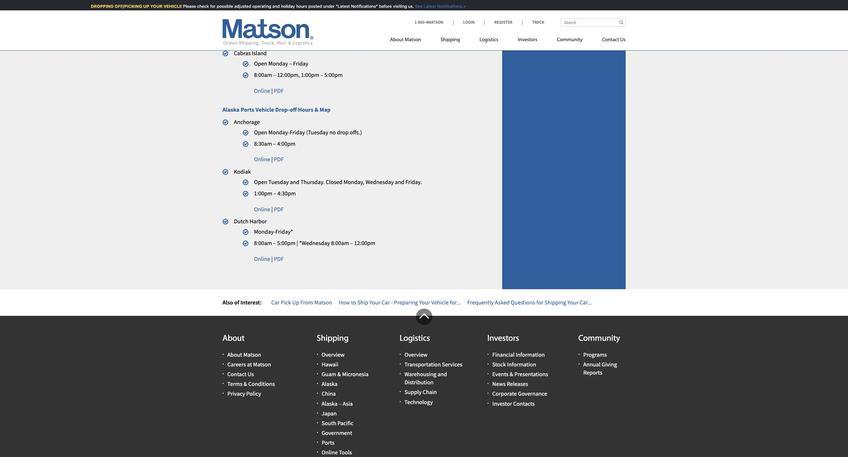 Task type: vqa. For each thing, say whether or not it's contained in the screenshot.
track another shipment
no



Task type: locate. For each thing, give the bounding box(es) containing it.
offs.)
[[350, 129, 362, 136]]

online link for 8:00am – 12:00pm, 1:00pm – 5:00pm
[[254, 87, 270, 95]]

4 pdf from the top
[[274, 256, 284, 263]]

barge
[[316, 4, 330, 11], [360, 13, 374, 21]]

1 vertical spatial will
[[425, 13, 434, 21]]

guam ports vehicle drop-off hours & map
[[223, 37, 329, 45]]

friday up 8:00am – 12:00pm, 1:00pm – 5:00pm
[[293, 60, 308, 67]]

1 vertical spatial a
[[408, 4, 411, 11]]

annual
[[584, 361, 601, 369]]

1 horizontal spatial overview link
[[405, 351, 428, 359]]

terms
[[227, 381, 242, 388]]

1 horizontal spatial 1:00pm
[[301, 71, 319, 79]]

0 horizontal spatial or
[[243, 4, 249, 11]]

free
[[292, 0, 302, 2]]

1 pdf link from the top
[[274, 87, 284, 95]]

1 horizontal spatial contact us link
[[593, 34, 626, 47]]

shipping link
[[431, 34, 470, 47]]

online | pdf up alaska ports vehicle drop-off hours & map
[[254, 87, 284, 95]]

kahului up the see latest notifications.> link at top
[[424, 0, 443, 2]]

0 vertical spatial contact us link
[[593, 34, 626, 47]]

your left car... at the bottom right
[[568, 299, 579, 307]]

tuesday up the 1:00pm – 4:30pm
[[269, 179, 289, 186]]

2 pdf from the top
[[274, 156, 284, 163]]

contact
[[602, 37, 619, 43], [227, 371, 247, 379]]

us inside the top menu navigation
[[620, 37, 626, 43]]

3 pdf link from the top
[[274, 206, 284, 213]]

2 vertical spatial about
[[227, 351, 242, 359]]

0 vertical spatial off
[[278, 13, 284, 21]]

tools
[[339, 450, 352, 457]]

monday down *
[[223, 4, 242, 11]]

pdf down 12:00pm,
[[274, 87, 284, 95]]

online | pdf
[[254, 87, 284, 95], [254, 156, 284, 163], [254, 206, 284, 213], [254, 256, 284, 263]]

on up the per on the right of the page
[[466, 0, 473, 2]]

online | pdf for 12:00pm,
[[254, 87, 284, 95]]

off up the open monday – friday
[[288, 37, 295, 45]]

of up holiday
[[286, 0, 291, 2]]

0 horizontal spatial shipping
[[317, 335, 349, 344]]

4 online | pdf from the top
[[254, 256, 284, 263]]

ports up the anchorage
[[241, 106, 254, 114]]

please left check at the top left of the page
[[179, 4, 192, 9]]

overview inside overview transportation services warehousing and distribution supply chain technology
[[405, 351, 428, 359]]

1 vertical spatial 1:00pm
[[254, 190, 272, 197]]

1 vertical spatial terminal
[[359, 4, 379, 11]]

off up open monday-friday (tuesday no drop offs.)
[[290, 106, 297, 114]]

0 horizontal spatial contact
[[227, 371, 247, 379]]

0 vertical spatial storage
[[412, 4, 430, 11]]

1 online | pdf from the top
[[254, 87, 284, 95]]

about matson link for shipping link
[[390, 34, 431, 47]]

off down holiday
[[278, 13, 284, 21]]

pdf link down the 1:00pm – 4:30pm
[[274, 206, 284, 213]]

0 vertical spatial drop-
[[274, 37, 288, 45]]

online up the harbor at top
[[254, 206, 270, 213]]

1 vertical spatial is
[[250, 13, 254, 21]]

pdf link down 12:00pm,
[[274, 87, 284, 95]]

logistics link
[[470, 34, 508, 47]]

None search field
[[561, 18, 626, 27]]

kodiak
[[234, 168, 251, 176]]

1 horizontal spatial monday
[[269, 60, 288, 67]]

0 horizontal spatial overview link
[[322, 351, 345, 359]]

interest:
[[241, 299, 262, 307]]

drop-
[[274, 37, 288, 45], [275, 106, 290, 114]]

1 horizontal spatial kahului
[[424, 0, 443, 2]]

overview up transportation
[[405, 351, 428, 359]]

0 vertical spatial community
[[557, 37, 583, 43]]

your right ship
[[370, 299, 381, 307]]

friday inside * kahului allows two days of free storage. please note if a vehicle is delivered to the kahului terminal on monday or tuesday of the week of the barge sailing, the terminal will charge a storage fee of $6.88 per day. if the vehicle is dropped off on wednesday or friday of the barge sailing, the terminal will not charge a storage fee.
[[329, 13, 344, 21]]

1 vertical spatial open
[[254, 129, 267, 136]]

2 overview from the left
[[405, 351, 428, 359]]

if
[[353, 0, 356, 2]]

frequently asked questions for shipping your car...
[[468, 299, 592, 307]]

overview
[[322, 351, 345, 359], [405, 351, 428, 359]]

us up terms & conditions link
[[248, 371, 254, 379]]

sailing,
[[331, 4, 348, 11], [375, 13, 393, 21]]

3 open from the top
[[254, 179, 267, 186]]

questions
[[511, 299, 536, 307]]

will left not
[[425, 13, 434, 21]]

information up events & presentations link
[[507, 361, 536, 369]]

0 vertical spatial open
[[254, 60, 267, 67]]

guam down fee.
[[223, 37, 238, 45]]

online down monday-friday*
[[254, 256, 270, 263]]

hours for alaska ports vehicle drop-off hours & map
[[298, 106, 314, 114]]

ports up online tools link
[[322, 440, 335, 447]]

1 vertical spatial to
[[351, 299, 356, 307]]

0 vertical spatial monday
[[223, 4, 242, 11]]

1 horizontal spatial storage
[[466, 13, 484, 21]]

overview up hawaii link
[[322, 351, 345, 359]]

0 horizontal spatial 1:00pm
[[254, 190, 272, 197]]

allows
[[246, 0, 262, 2]]

0 horizontal spatial contact us link
[[227, 371, 254, 379]]

sailing, down before
[[375, 13, 393, 21]]

at
[[247, 361, 252, 369]]

hours
[[296, 37, 312, 45], [298, 106, 314, 114]]

online down ports link
[[322, 450, 338, 457]]

a down the per on the right of the page
[[462, 13, 465, 21]]

vehicle up the anchorage
[[256, 106, 274, 114]]

–
[[289, 60, 292, 67], [273, 71, 276, 79], [321, 71, 323, 79], [273, 140, 276, 148], [274, 190, 276, 197], [273, 240, 276, 247], [350, 240, 353, 247], [339, 401, 342, 408]]

monday- up 8:30am – 4:00pm
[[269, 129, 290, 136]]

your
[[370, 299, 381, 307], [419, 299, 430, 307], [568, 299, 579, 307]]

overview for transportation
[[405, 351, 428, 359]]

pdf down the 1:00pm – 4:30pm
[[274, 206, 284, 213]]

0 vertical spatial about matson link
[[390, 34, 431, 47]]

for right check at the top left of the page
[[206, 4, 212, 9]]

conditions
[[248, 381, 275, 388]]

contact down careers
[[227, 371, 247, 379]]

4 pdf link from the top
[[274, 256, 284, 263]]

will
[[381, 4, 389, 11], [425, 13, 434, 21]]

0 vertical spatial hours
[[296, 37, 312, 45]]

2 online | pdf from the top
[[254, 156, 284, 163]]

open for open monday – friday
[[254, 60, 267, 67]]

japan
[[322, 410, 337, 418]]

charge down delivered
[[390, 4, 407, 11]]

hours for guam ports vehicle drop-off hours & map
[[296, 37, 312, 45]]

1 overview from the left
[[322, 351, 345, 359]]

car left -
[[382, 299, 390, 307]]

tuesday down allows
[[250, 4, 270, 11]]

1 horizontal spatial please
[[324, 0, 339, 2]]

1 vertical spatial off
[[288, 37, 295, 45]]

4 online link from the top
[[254, 256, 270, 263]]

closed
[[326, 179, 343, 186]]

how to ship your car - preparing your vehicle for... link
[[339, 299, 461, 307]]

| up alaska ports vehicle drop-off hours & map
[[271, 87, 273, 95]]

0 horizontal spatial kahului
[[226, 0, 245, 2]]

2 vertical spatial terminal
[[403, 13, 424, 21]]

section
[[494, 0, 634, 290]]

4matson
[[426, 20, 444, 25]]

pdf down monday-friday*
[[274, 256, 284, 263]]

0 vertical spatial alaska
[[223, 106, 240, 114]]

the down visiting
[[394, 13, 402, 21]]

– inside 'overview hawaii guam & micronesia alaska china alaska – asia japan south pacific government ports online tools'
[[339, 401, 342, 408]]

online | pdf down 8:30am
[[254, 156, 284, 163]]

logistics
[[480, 37, 499, 43], [400, 335, 430, 344]]

online down 8:30am
[[254, 156, 270, 163]]

matson up at
[[243, 351, 261, 359]]

0 vertical spatial investors
[[518, 37, 538, 43]]

1-800-4matson link
[[415, 20, 453, 25]]

services
[[442, 361, 463, 369]]

giving
[[602, 361, 617, 369]]

online for 8:00am – 5:00pm | *wednesday 8:00am – 12:00pm
[[254, 256, 270, 263]]

1:00pm
[[301, 71, 319, 79], [254, 190, 272, 197]]

wednesday down posted
[[293, 13, 321, 21]]

drop- for guam
[[274, 37, 288, 45]]

1 kahului from the left
[[226, 0, 245, 2]]

ports
[[239, 37, 253, 45], [241, 106, 254, 114], [322, 440, 335, 447]]

& inside 'overview hawaii guam & micronesia alaska china alaska – asia japan south pacific government ports online tools'
[[338, 371, 341, 379]]

0 horizontal spatial terminal
[[359, 4, 379, 11]]

notifications"
[[347, 4, 374, 9]]

0 horizontal spatial barge
[[316, 4, 330, 11]]

8:00am – 12:00pm, 1:00pm – 5:00pm
[[254, 71, 343, 79]]

visiting
[[389, 4, 403, 9]]

online | pdf down monday-friday*
[[254, 256, 284, 263]]

overview link for shipping
[[322, 351, 345, 359]]

barge down "notifications""
[[360, 13, 374, 21]]

investor
[[493, 401, 512, 408]]

community inside footer
[[579, 335, 620, 344]]

2 horizontal spatial shipping
[[545, 299, 567, 307]]

guam & micronesia link
[[322, 371, 369, 379]]

0 horizontal spatial car
[[271, 299, 280, 307]]

pdf link for 12:00pm,
[[274, 87, 284, 95]]

2 vertical spatial open
[[254, 179, 267, 186]]

open for open monday-friday (tuesday no drop offs.)
[[254, 129, 267, 136]]

please up under
[[324, 0, 339, 2]]

thursday.
[[301, 179, 325, 186]]

1 horizontal spatial wednesday
[[366, 179, 394, 186]]

wednesday inside * kahului allows two days of free storage. please note if a vehicle is delivered to the kahului terminal on monday or tuesday of the week of the barge sailing, the terminal will charge a storage fee of $6.88 per day. if the vehicle is dropped off on wednesday or friday of the barge sailing, the terminal will not charge a storage fee.
[[293, 13, 321, 21]]

1 vertical spatial vehicle
[[256, 106, 274, 114]]

2 kahului from the left
[[424, 0, 443, 2]]

off inside * kahului allows two days of free storage. please note if a vehicle is delivered to the kahului terminal on monday or tuesday of the week of the barge sailing, the terminal will charge a storage fee of $6.88 per day. if the vehicle is dropped off on wednesday or friday of the barge sailing, the terminal will not charge a storage fee.
[[278, 13, 284, 21]]

monday inside * kahului allows two days of free storage. please note if a vehicle is delivered to the kahului terminal on monday or tuesday of the week of the barge sailing, the terminal will charge a storage fee of $6.88 per day. if the vehicle is dropped off on wednesday or friday of the barge sailing, the terminal will not charge a storage fee.
[[223, 4, 242, 11]]

3 online | pdf from the top
[[254, 206, 284, 213]]

to inside * kahului allows two days of free storage. please note if a vehicle is delivered to the kahului terminal on monday or tuesday of the week of the barge sailing, the terminal will charge a storage fee of $6.88 per day. if the vehicle is dropped off on wednesday or friday of the barge sailing, the terminal will not charge a storage fee.
[[409, 0, 414, 2]]

how to ship your car - preparing your vehicle for...
[[339, 299, 461, 307]]

| down 8:30am – 4:00pm
[[271, 156, 273, 163]]

of down days
[[271, 4, 276, 11]]

1 horizontal spatial us
[[620, 37, 626, 43]]

1 vertical spatial on
[[285, 13, 292, 21]]

0 vertical spatial map
[[318, 37, 329, 45]]

vehicle left for...
[[431, 299, 449, 307]]

online link
[[254, 87, 270, 95], [254, 156, 270, 163], [254, 206, 270, 213], [254, 256, 270, 263]]

charge down '$6.88' at the right top of page
[[444, 13, 461, 21]]

shipping
[[441, 37, 460, 43], [545, 299, 567, 307], [317, 335, 349, 344]]

community inside the top menu navigation
[[557, 37, 583, 43]]

off/picking
[[111, 4, 138, 9]]

and inside overview transportation services warehousing and distribution supply chain technology
[[438, 371, 447, 379]]

register
[[495, 20, 513, 25]]

8:30am
[[254, 140, 272, 148]]

about inside the top menu navigation
[[390, 37, 404, 43]]

about matson careers at matson contact us terms & conditions privacy policy
[[227, 351, 275, 398]]

0 horizontal spatial about matson link
[[227, 351, 261, 359]]

alaska up china link
[[322, 381, 338, 388]]

| down monday-friday*
[[271, 256, 273, 263]]

1 horizontal spatial contact
[[602, 37, 619, 43]]

pdf link for 5:00pm
[[274, 256, 284, 263]]

vehicle down adjusted
[[232, 13, 249, 21]]

2 overview link from the left
[[405, 351, 428, 359]]

0 vertical spatial for
[[206, 4, 212, 9]]

community up programs
[[579, 335, 620, 344]]

releases
[[507, 381, 528, 388]]

2 car from the left
[[382, 299, 390, 307]]

| down the 1:00pm – 4:30pm
[[271, 206, 273, 213]]

matson right from
[[315, 299, 332, 307]]

footer
[[0, 309, 848, 458]]

2 vertical spatial off
[[290, 106, 297, 114]]

2 online link from the top
[[254, 156, 270, 163]]

0 vertical spatial ports
[[239, 37, 253, 45]]

1 horizontal spatial terminal
[[403, 13, 424, 21]]

2 your from the left
[[419, 299, 430, 307]]

about matson
[[390, 37, 421, 43]]

0 horizontal spatial to
[[351, 299, 356, 307]]

about inside 'about matson careers at matson contact us terms & conditions privacy policy'
[[227, 351, 242, 359]]

blue matson logo with ocean, shipping, truck, rail and logistics written beneath it. image
[[223, 19, 314, 46]]

car left pick
[[271, 299, 280, 307]]

ports for alaska
[[241, 106, 254, 114]]

pdf link down monday-friday*
[[274, 256, 284, 263]]

pdf link down 8:30am – 4:00pm
[[274, 156, 284, 163]]

online
[[254, 87, 270, 95], [254, 156, 270, 163], [254, 206, 270, 213], [254, 256, 270, 263], [322, 450, 338, 457]]

hours up open monday-friday (tuesday no drop offs.)
[[298, 106, 314, 114]]

8:00am for 8:00am – 12:00pm, 1:00pm – 5:00pm
[[254, 71, 272, 79]]

0 horizontal spatial us
[[248, 371, 254, 379]]

open up 8:30am
[[254, 129, 267, 136]]

to left ship
[[351, 299, 356, 307]]

1 vertical spatial charge
[[444, 13, 461, 21]]

guam
[[223, 37, 238, 45], [322, 371, 336, 379]]

storage right us. on the left top of page
[[412, 4, 430, 11]]

1 pdf from the top
[[274, 87, 284, 95]]

shipping down 4matson
[[441, 37, 460, 43]]

vehicle up island
[[254, 37, 272, 45]]

fee
[[431, 4, 439, 11]]

0 vertical spatial vehicle
[[254, 37, 272, 45]]

1 horizontal spatial your
[[419, 299, 430, 307]]

a left see
[[408, 4, 411, 11]]

online | pdf up the harbor at top
[[254, 206, 284, 213]]

cabras island
[[234, 50, 267, 57]]

overview link up hawaii link
[[322, 351, 345, 359]]

drop- for alaska
[[275, 106, 290, 114]]

1 vertical spatial community
[[579, 335, 620, 344]]

if
[[481, 4, 484, 11]]

0 horizontal spatial charge
[[390, 4, 407, 11]]

1:00pm left 4:30pm
[[254, 190, 272, 197]]

0 horizontal spatial guam
[[223, 37, 238, 45]]

1 vertical spatial storage
[[466, 13, 484, 21]]

track
[[533, 20, 545, 25]]

to
[[409, 0, 414, 2], [351, 299, 356, 307]]

monday up 12:00pm,
[[269, 60, 288, 67]]

vehicle
[[361, 0, 379, 2], [232, 13, 249, 21]]

alaska up japan
[[322, 401, 338, 408]]

0 vertical spatial shipping
[[441, 37, 460, 43]]

open up the 1:00pm – 4:30pm
[[254, 179, 267, 186]]

guam inside 'overview hawaii guam & micronesia alaska china alaska – asia japan south pacific government ports online tools'
[[322, 371, 336, 379]]

ports for guam
[[239, 37, 253, 45]]

annual giving reports link
[[584, 361, 617, 377]]

ports up the cabras at the left top of page
[[239, 37, 253, 45]]

sailing, down note on the top of the page
[[331, 4, 348, 11]]

from
[[301, 299, 313, 307]]

and up 4:30pm
[[290, 179, 299, 186]]

1 vertical spatial logistics
[[400, 335, 430, 344]]

online link up the harbor at top
[[254, 206, 270, 213]]

information up the stock information link
[[516, 351, 545, 359]]

1 vertical spatial investors
[[488, 335, 519, 344]]

storage.
[[303, 0, 322, 2]]

Search search field
[[561, 18, 626, 27]]

guam up 'alaska' link on the bottom of page
[[322, 371, 336, 379]]

shipping inside footer
[[317, 335, 349, 344]]

kahului up adjusted
[[226, 0, 245, 2]]

| for 12:00pm,
[[271, 87, 273, 95]]

investors
[[518, 37, 538, 43], [488, 335, 519, 344]]

contact us link
[[593, 34, 626, 47], [227, 371, 254, 379]]

2 pdf link from the top
[[274, 156, 284, 163]]

1 vertical spatial vehicle
[[232, 13, 249, 21]]

car
[[271, 299, 280, 307], [382, 299, 390, 307]]

charge
[[390, 4, 407, 11], [444, 13, 461, 21]]

1 vertical spatial guam
[[322, 371, 336, 379]]

logistics down backtop image
[[400, 335, 430, 344]]

1 overview link from the left
[[322, 351, 345, 359]]

us inside 'about matson careers at matson contact us terms & conditions privacy policy'
[[248, 371, 254, 379]]

0 vertical spatial is
[[380, 0, 384, 2]]

0 horizontal spatial overview
[[322, 351, 345, 359]]

0 vertical spatial about
[[390, 37, 404, 43]]

shipping left car... at the bottom right
[[545, 299, 567, 307]]

car pick up from matson
[[271, 299, 332, 307]]

1:00pm – 4:30pm
[[254, 190, 296, 197]]

vehicle up "notifications""
[[361, 0, 379, 2]]

check
[[193, 4, 205, 9]]

12:00pm,
[[277, 71, 300, 79]]

about matson link down 1-
[[390, 34, 431, 47]]

1 vertical spatial about
[[223, 335, 245, 344]]

online inside 'overview hawaii guam & micronesia alaska china alaska – asia japan south pacific government ports online tools'
[[322, 450, 338, 457]]

for right questions at the bottom of page
[[537, 299, 544, 307]]

3 pdf from the top
[[274, 206, 284, 213]]

storage down day.
[[466, 13, 484, 21]]

shipping inside the top menu navigation
[[441, 37, 460, 43]]

or down allows
[[243, 4, 249, 11]]

two
[[263, 0, 272, 2]]

pdf for 12:00pm,
[[274, 87, 284, 95]]

0 vertical spatial will
[[381, 4, 389, 11]]

please inside * kahului allows two days of free storage. please note if a vehicle is delivered to the kahului terminal on monday or tuesday of the week of the barge sailing, the terminal will charge a storage fee of $6.88 per day. if the vehicle is dropped off on wednesday or friday of the barge sailing, the terminal will not charge a storage fee.
[[324, 0, 339, 2]]

japan link
[[322, 410, 337, 418]]

1 your from the left
[[370, 299, 381, 307]]

contact us link down careers
[[227, 371, 254, 379]]

1 vertical spatial ports
[[241, 106, 254, 114]]

4:30pm
[[278, 190, 296, 197]]

$6.88
[[446, 4, 459, 11]]

pdf down 8:30am – 4:00pm
[[274, 156, 284, 163]]

1 open from the top
[[254, 60, 267, 67]]

online up alaska ports vehicle drop-off hours & map
[[254, 87, 270, 95]]

3 online link from the top
[[254, 206, 270, 213]]

*
[[223, 0, 225, 2]]

1 vertical spatial contact
[[227, 371, 247, 379]]

china
[[322, 391, 336, 398]]

1 online link from the top
[[254, 87, 270, 95]]

1 car from the left
[[271, 299, 280, 307]]

overview inside 'overview hawaii guam & micronesia alaska china alaska – asia japan south pacific government ports online tools'
[[322, 351, 345, 359]]

1 vertical spatial map
[[320, 106, 331, 114]]

shipping up hawaii link
[[317, 335, 349, 344]]

1 horizontal spatial about matson link
[[390, 34, 431, 47]]

1 vertical spatial tuesday
[[269, 179, 289, 186]]

a right the if
[[357, 0, 360, 2]]

2 open from the top
[[254, 129, 267, 136]]

1 horizontal spatial is
[[380, 0, 384, 2]]

1 vertical spatial hours
[[298, 106, 314, 114]]

monday
[[223, 4, 242, 11], [269, 60, 288, 67]]

online link down monday-friday*
[[254, 256, 270, 263]]

1 horizontal spatial logistics
[[480, 37, 499, 43]]



Task type: describe. For each thing, give the bounding box(es) containing it.
delivered
[[385, 0, 408, 2]]

operating
[[249, 4, 268, 9]]

online for 8:30am – 4:00pm
[[254, 156, 270, 163]]

south
[[322, 420, 336, 428]]

footer containing about
[[0, 309, 848, 458]]

3 your from the left
[[568, 299, 579, 307]]

the down days
[[277, 4, 285, 11]]

hawaii link
[[322, 361, 339, 369]]

programs link
[[584, 351, 607, 359]]

0 vertical spatial guam
[[223, 37, 238, 45]]

programs
[[584, 351, 607, 359]]

investors link
[[508, 34, 547, 47]]

1 vertical spatial shipping
[[545, 299, 567, 307]]

day.
[[470, 4, 480, 11]]

1 vertical spatial monday
[[269, 60, 288, 67]]

0 horizontal spatial storage
[[412, 4, 430, 11]]

posted
[[305, 4, 318, 9]]

warehousing
[[405, 371, 437, 379]]

| for 5:00pm
[[271, 256, 273, 263]]

online link for 8:30am – 4:00pm
[[254, 156, 270, 163]]

monday,
[[344, 179, 365, 186]]

micronesia
[[342, 371, 369, 379]]

"latest
[[332, 4, 346, 9]]

the up fee.
[[223, 13, 231, 21]]

online | pdf for 4:00pm
[[254, 156, 284, 163]]

alaska ports vehicle drop-off hours & map
[[223, 106, 331, 114]]

transportation
[[405, 361, 441, 369]]

community link
[[547, 34, 593, 47]]

pdf for 4:30pm
[[274, 206, 284, 213]]

map for guam ports vehicle drop-off hours & map
[[318, 37, 329, 45]]

& inside 'about matson careers at matson contact us terms & conditions privacy policy'
[[244, 381, 247, 388]]

login
[[463, 20, 475, 25]]

about matson link for 'careers at matson' 'link'
[[227, 351, 261, 359]]

-
[[391, 299, 393, 307]]

| left the *wednesday
[[297, 240, 298, 247]]

the down "notifications""
[[351, 13, 359, 21]]

online for 1:00pm – 4:30pm
[[254, 206, 270, 213]]

overview hawaii guam & micronesia alaska china alaska – asia japan south pacific government ports online tools
[[322, 351, 369, 457]]

12:00pm
[[354, 240, 376, 247]]

1 horizontal spatial charge
[[444, 13, 461, 21]]

0 horizontal spatial for
[[206, 4, 212, 9]]

2 horizontal spatial a
[[462, 13, 465, 21]]

see
[[412, 4, 419, 9]]

hawaii
[[322, 361, 339, 369]]

dropped
[[255, 13, 276, 21]]

contact us
[[602, 37, 626, 43]]

distribution
[[405, 379, 434, 387]]

also of interest:
[[223, 299, 262, 307]]

notifications.>
[[434, 4, 462, 9]]

0 horizontal spatial logistics
[[400, 335, 430, 344]]

0 horizontal spatial vehicle
[[232, 13, 249, 21]]

dutch harbor
[[234, 218, 267, 226]]

and down two
[[269, 4, 276, 9]]

online | pdf for 4:30pm
[[254, 206, 284, 213]]

register link
[[485, 20, 522, 25]]

open monday – friday
[[254, 60, 308, 67]]

of right also
[[234, 299, 239, 307]]

0 horizontal spatial on
[[285, 13, 292, 21]]

of down "latest
[[345, 13, 350, 21]]

1 horizontal spatial 5:00pm
[[325, 71, 343, 79]]

1 horizontal spatial will
[[425, 13, 434, 21]]

matson right at
[[253, 361, 271, 369]]

top menu navigation
[[390, 34, 626, 47]]

1 vertical spatial or
[[322, 13, 327, 21]]

the up see
[[415, 0, 423, 2]]

contact inside the top menu navigation
[[602, 37, 619, 43]]

hours
[[292, 4, 304, 9]]

asia
[[343, 401, 353, 408]]

island
[[252, 50, 267, 57]]

open tuesday and thursday. closed monday, wednesday and friday.
[[254, 179, 422, 186]]

programs annual giving reports
[[584, 351, 617, 377]]

dropping
[[87, 4, 110, 9]]

matson inside about matson link
[[405, 37, 421, 43]]

dropping off/picking up your vehicle please check for possible adjusted operating and holiday hours posted under "latest notifications" before visiting us. see latest notifications.>
[[87, 4, 462, 9]]

financial information link
[[493, 351, 545, 359]]

careers at matson link
[[227, 361, 271, 369]]

2 vertical spatial vehicle
[[431, 299, 449, 307]]

0 vertical spatial charge
[[390, 4, 407, 11]]

off for guam ports vehicle drop-off hours & map
[[288, 37, 295, 45]]

contact inside 'about matson careers at matson contact us terms & conditions privacy policy'
[[227, 371, 247, 379]]

1 vertical spatial barge
[[360, 13, 374, 21]]

investors inside footer
[[488, 335, 519, 344]]

about for about
[[223, 335, 245, 344]]

2 horizontal spatial terminal
[[444, 0, 465, 2]]

0 horizontal spatial a
[[357, 0, 360, 2]]

transportation services link
[[405, 361, 463, 369]]

anchorage
[[234, 118, 260, 126]]

cabras
[[234, 50, 251, 57]]

dutch
[[234, 218, 249, 226]]

careers
[[227, 361, 246, 369]]

open monday-friday (tuesday no drop offs.)
[[254, 129, 362, 136]]

0 horizontal spatial 5:00pm
[[277, 240, 296, 247]]

financial information stock information events & presentations news releases corporate governance investor contacts
[[493, 351, 548, 408]]

tuesday inside * kahului allows two days of free storage. please note if a vehicle is delivered to the kahului terminal on monday or tuesday of the week of the barge sailing, the terminal will charge a storage fee of $6.88 per day. if the vehicle is dropped off on wednesday or friday of the barge sailing, the terminal will not charge a storage fee.
[[250, 4, 270, 11]]

before
[[375, 4, 388, 9]]

pdf link for 4:00pm
[[274, 156, 284, 163]]

0 vertical spatial barge
[[316, 4, 330, 11]]

online tools link
[[322, 450, 352, 457]]

1 vertical spatial sailing,
[[375, 13, 393, 21]]

vehicle
[[160, 4, 178, 9]]

overview transportation services warehousing and distribution supply chain technology
[[405, 351, 463, 406]]

pdf for 5:00pm
[[274, 256, 284, 263]]

pacific
[[338, 420, 354, 428]]

1 horizontal spatial for
[[537, 299, 544, 307]]

warehousing and distribution link
[[405, 371, 447, 387]]

1 vertical spatial please
[[179, 4, 192, 9]]

| for 4:00pm
[[271, 156, 273, 163]]

& inside financial information stock information events & presentations news releases corporate governance investor contacts
[[510, 371, 513, 379]]

0 vertical spatial 1:00pm
[[301, 71, 319, 79]]

drop
[[337, 129, 349, 136]]

events & presentations link
[[493, 371, 548, 379]]

backtop image
[[416, 309, 432, 326]]

1 vertical spatial monday-
[[254, 228, 276, 236]]

1 vertical spatial information
[[507, 361, 536, 369]]

800-
[[418, 20, 426, 25]]

pdf for 4:00pm
[[274, 156, 284, 163]]

news
[[493, 381, 506, 388]]

0 horizontal spatial will
[[381, 4, 389, 11]]

the down storage. on the top of the page
[[307, 4, 315, 11]]

south pacific link
[[322, 420, 354, 428]]

8:00am left 12:00pm
[[331, 240, 349, 247]]

online for 8:00am – 12:00pm, 1:00pm – 5:00pm
[[254, 87, 270, 95]]

overview for hawaii
[[322, 351, 345, 359]]

latest
[[420, 4, 432, 9]]

1 vertical spatial wednesday
[[366, 179, 394, 186]]

ports inside 'overview hawaii guam & micronesia alaska china alaska – asia japan south pacific government ports online tools'
[[322, 440, 335, 447]]

* kahului allows two days of free storage. please note if a vehicle is delivered to the kahului terminal on monday or tuesday of the week of the barge sailing, the terminal will charge a storage fee of $6.88 per day. if the vehicle is dropped off on wednesday or friday of the barge sailing, the terminal will not charge a storage fee.
[[223, 0, 484, 30]]

logistics inside the top menu navigation
[[480, 37, 499, 43]]

2 vertical spatial friday
[[290, 129, 305, 136]]

governance
[[518, 391, 547, 398]]

chain
[[423, 389, 437, 397]]

investors inside the top menu navigation
[[518, 37, 538, 43]]

technology link
[[405, 399, 433, 406]]

how
[[339, 299, 350, 307]]

preparing
[[394, 299, 418, 307]]

government
[[322, 430, 352, 437]]

and left friday.
[[395, 179, 405, 186]]

privacy policy link
[[227, 391, 261, 398]]

online link for 8:00am – 5:00pm | *wednesday 8:00am – 12:00pm
[[254, 256, 270, 263]]

stock
[[493, 361, 506, 369]]

vehicle for guam
[[254, 37, 272, 45]]

map for alaska ports vehicle drop-off hours & map
[[320, 106, 331, 114]]

corporate
[[493, 391, 517, 398]]

terms & conditions link
[[227, 381, 275, 388]]

online | pdf for 5:00pm
[[254, 256, 284, 263]]

search image
[[620, 20, 624, 24]]

0 vertical spatial vehicle
[[361, 0, 379, 2]]

off for alaska ports vehicle drop-off hours & map
[[290, 106, 297, 114]]

pick
[[281, 299, 291, 307]]

login link
[[453, 20, 485, 25]]

per
[[460, 4, 469, 11]]

2 vertical spatial alaska
[[322, 401, 338, 408]]

0 vertical spatial monday-
[[269, 129, 290, 136]]

about for about matson careers at matson contact us terms & conditions privacy policy
[[227, 351, 242, 359]]

about for about matson
[[390, 37, 404, 43]]

vehicle for alaska
[[256, 106, 274, 114]]

contacts
[[513, 401, 535, 408]]

events
[[493, 371, 509, 379]]

car pick up from matson link
[[271, 299, 332, 307]]

0 vertical spatial information
[[516, 351, 545, 359]]

1 vertical spatial alaska
[[322, 381, 338, 388]]

| for 4:30pm
[[271, 206, 273, 213]]

overview link for logistics
[[405, 351, 428, 359]]

alaska link
[[322, 381, 338, 388]]

note
[[341, 0, 352, 2]]

0 horizontal spatial is
[[250, 13, 254, 21]]

open for open tuesday and thursday. closed monday, wednesday and friday.
[[254, 179, 267, 186]]

1 vertical spatial friday
[[293, 60, 308, 67]]

technology
[[405, 399, 433, 406]]

car...
[[580, 299, 592, 307]]

of right fee
[[440, 4, 445, 11]]

the down the if
[[349, 4, 358, 11]]

1 horizontal spatial on
[[466, 0, 473, 2]]

0 vertical spatial or
[[243, 4, 249, 11]]

0 horizontal spatial sailing,
[[331, 4, 348, 11]]

pdf link for 4:30pm
[[274, 206, 284, 213]]

online link for 1:00pm – 4:30pm
[[254, 206, 270, 213]]

8:00am for 8:00am – 5:00pm | *wednesday 8:00am – 12:00pm
[[254, 240, 272, 247]]

of down free
[[301, 4, 305, 11]]



